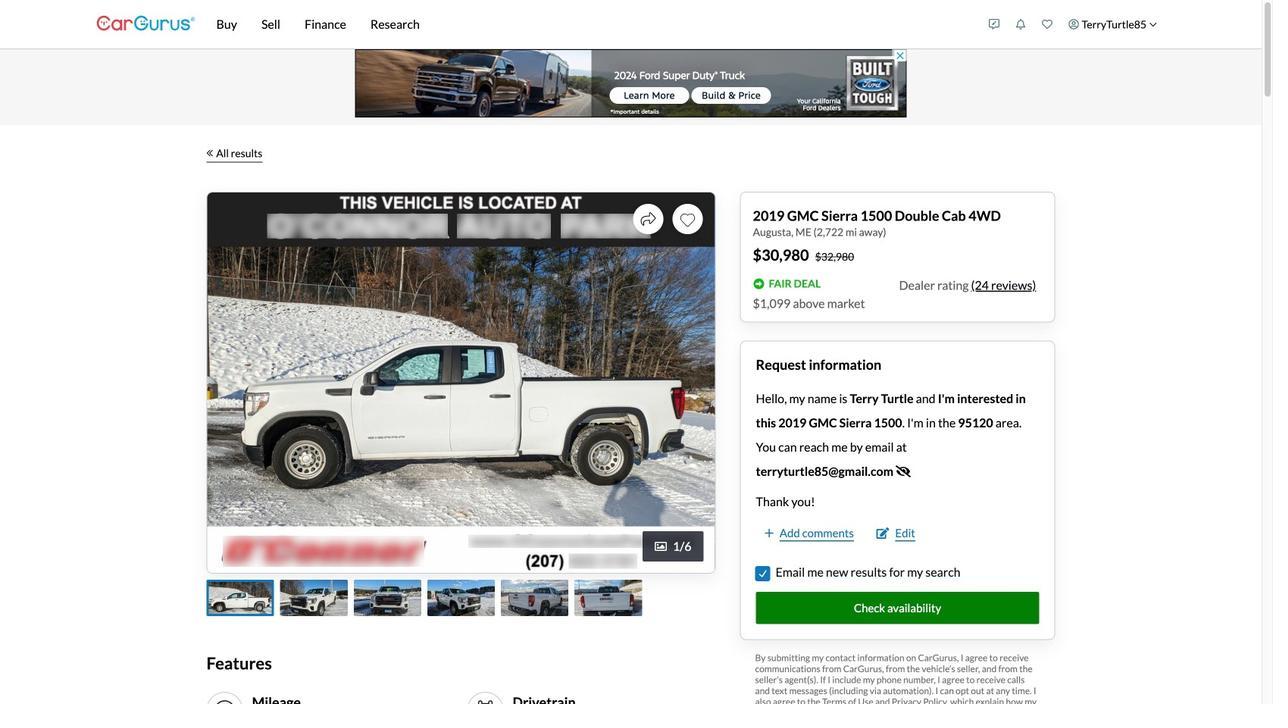 Task type: vqa. For each thing, say whether or not it's contained in the screenshot.
View Vehicle Photo 6
yes



Task type: locate. For each thing, give the bounding box(es) containing it.
plus image
[[765, 528, 774, 539]]

view vehicle photo 2 image
[[280, 580, 348, 616]]

image image
[[655, 541, 667, 553]]

menu item
[[1061, 3, 1166, 45]]

None button
[[756, 567, 770, 581]]

edit image
[[877, 528, 890, 539]]

menu bar
[[195, 0, 981, 49]]

share image
[[641, 212, 656, 227]]

menu
[[981, 3, 1166, 45]]

mileage image
[[213, 699, 237, 704]]

user icon image
[[1069, 19, 1080, 30]]

add a car review image
[[989, 19, 1000, 30]]

advertisement element
[[355, 49, 907, 118]]

view vehicle photo 1 image
[[207, 580, 274, 616]]



Task type: describe. For each thing, give the bounding box(es) containing it.
saved cars image
[[1043, 19, 1053, 30]]

drivetrain image
[[474, 699, 498, 704]]

view vehicle photo 5 image
[[501, 580, 569, 616]]

chevron down image
[[1150, 20, 1158, 28]]

view vehicle photo 4 image
[[428, 580, 495, 616]]

open notifications image
[[1016, 19, 1027, 30]]

view vehicle photo 6 image
[[575, 580, 642, 616]]

vehicle full photo image
[[207, 193, 715, 574]]

eye slash image
[[896, 466, 912, 478]]

view vehicle photo 3 image
[[354, 580, 422, 616]]

chevron double left image
[[207, 149, 213, 157]]



